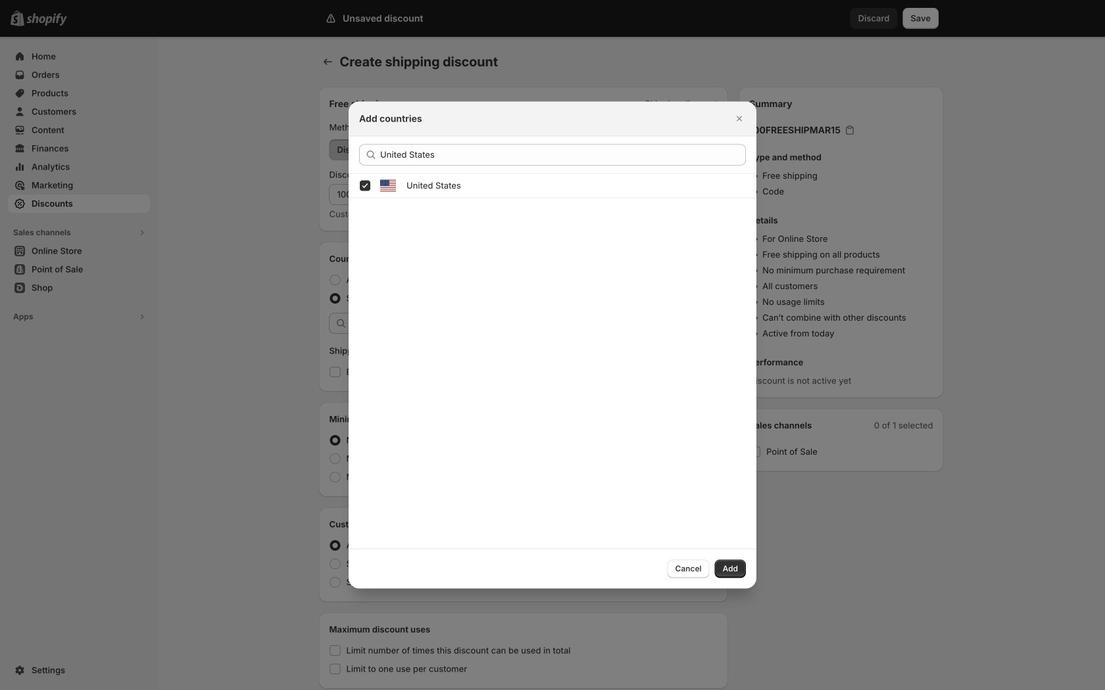 Task type: vqa. For each thing, say whether or not it's contained in the screenshot.
Shopify image
yes



Task type: locate. For each thing, give the bounding box(es) containing it.
Search countries text field
[[380, 144, 746, 166]]

dialog
[[0, 102, 1106, 589]]

shopify image
[[26, 13, 67, 26]]



